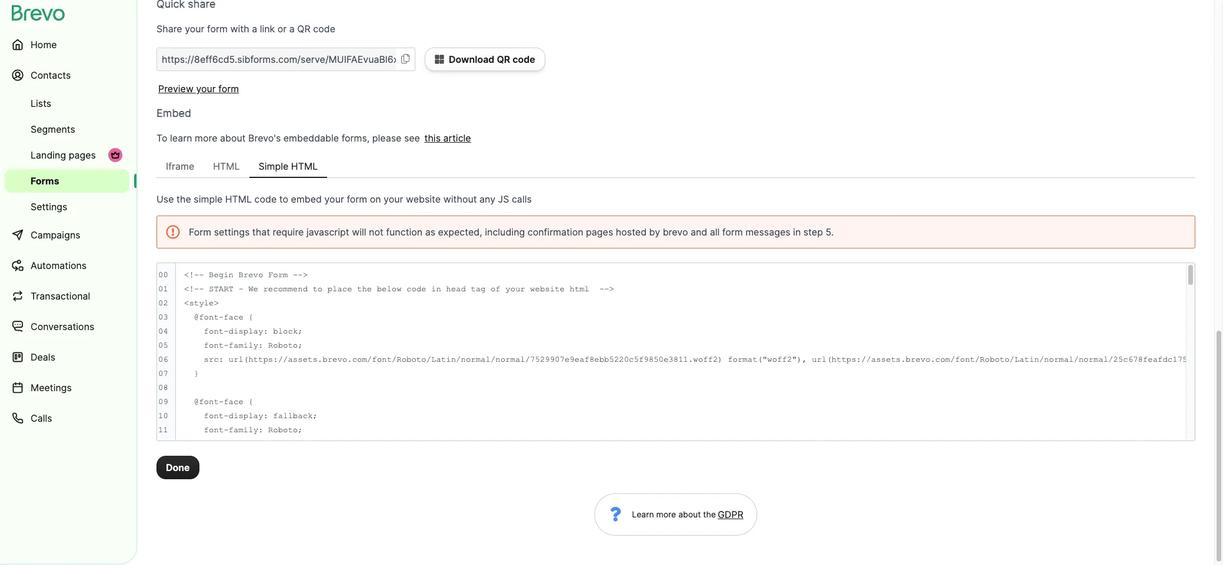 Task type: describe. For each thing, give the bounding box(es) containing it.
qr inside button
[[497, 54, 510, 65]]

to
[[156, 132, 167, 144]]

form right all at the top
[[722, 226, 743, 238]]

learn
[[170, 132, 192, 144]]

the inside 'learn more about the gdpr'
[[703, 510, 716, 520]]

to learn more about brevo's embeddable forms, please see this article
[[156, 132, 471, 144]]

04
[[158, 327, 168, 336]]

will
[[352, 226, 366, 238]]

gdpr link
[[716, 508, 743, 522]]

simple
[[259, 161, 288, 172]]

not
[[369, 226, 383, 238]]

form left on
[[347, 194, 367, 205]]

download qr code button
[[425, 48, 545, 71]]

form right preview
[[218, 83, 239, 95]]

deals
[[31, 352, 55, 364]]

meetings
[[31, 382, 72, 394]]

embed
[[156, 107, 191, 119]]

by
[[649, 226, 660, 238]]

download qr code
[[449, 54, 535, 65]]

simple html
[[259, 161, 318, 172]]

javascript
[[306, 226, 349, 238]]

settings
[[214, 226, 250, 238]]

0 horizontal spatial code
[[254, 194, 277, 205]]

contacts
[[31, 69, 71, 81]]

function
[[386, 226, 422, 238]]

and
[[691, 226, 707, 238]]

home
[[31, 39, 57, 51]]

00 01 02 03 04 05 06 07 08 09 10 11 12
[[158, 271, 168, 449]]

landing pages link
[[5, 144, 129, 167]]

confirmation
[[528, 226, 583, 238]]

in
[[793, 226, 801, 238]]

contacts link
[[5, 61, 129, 89]]

see
[[404, 132, 420, 144]]

0 horizontal spatial more
[[195, 132, 217, 144]]

segments
[[31, 124, 75, 135]]

without
[[443, 194, 477, 205]]

conversations link
[[5, 313, 129, 341]]

learn
[[632, 510, 654, 520]]

html link
[[204, 155, 249, 178]]

01
[[158, 285, 168, 294]]

with
[[230, 23, 249, 35]]

html right simple
[[225, 194, 252, 205]]

or
[[278, 23, 287, 35]]

campaigns
[[31, 229, 80, 241]]

use
[[156, 194, 174, 205]]

share your form with a link or a qr code
[[156, 23, 335, 35]]

1 horizontal spatial code
[[313, 23, 335, 35]]

all
[[710, 226, 720, 238]]

html up simple
[[213, 161, 240, 172]]

js
[[498, 194, 509, 205]]

lists
[[31, 98, 51, 109]]

including
[[485, 226, 525, 238]]

automations link
[[5, 252, 129, 280]]

use the simple html code to embed your form on your website without any js calls
[[156, 194, 532, 205]]

on
[[370, 194, 381, 205]]

code inside button
[[512, 54, 535, 65]]

iframe link
[[156, 155, 204, 178]]

07
[[158, 369, 168, 379]]

calls
[[31, 413, 52, 425]]

simple html link
[[249, 155, 327, 178]]

08
[[158, 384, 168, 393]]

preview your form
[[158, 83, 239, 95]]

2 a from the left
[[289, 23, 295, 35]]

lists link
[[5, 92, 129, 115]]

calls
[[512, 194, 532, 205]]

preview your form link
[[156, 83, 239, 95]]

gdpr
[[718, 509, 743, 521]]

02
[[158, 299, 168, 308]]

settings
[[31, 201, 67, 213]]

1 a from the left
[[252, 23, 257, 35]]

forms,
[[342, 132, 370, 144]]

03
[[158, 313, 168, 322]]

embeddable
[[283, 132, 339, 144]]

00
[[158, 271, 168, 280]]

done button
[[156, 457, 199, 480]]

form
[[189, 226, 211, 238]]

11
[[158, 426, 168, 435]]

brevo
[[663, 226, 688, 238]]



Task type: locate. For each thing, give the bounding box(es) containing it.
0 vertical spatial pages
[[69, 149, 96, 161]]

iframe
[[166, 161, 194, 172]]

forms
[[31, 175, 59, 187]]

messages
[[745, 226, 790, 238]]

0 horizontal spatial the
[[177, 194, 191, 205]]

None text field
[[157, 48, 396, 71]]

your right share
[[185, 23, 204, 35]]

step
[[803, 226, 823, 238]]

require
[[273, 226, 304, 238]]

code right or in the top left of the page
[[313, 23, 335, 35]]

about up 'html' link
[[220, 132, 246, 144]]

deals link
[[5, 344, 129, 372]]

please
[[372, 132, 401, 144]]

1 vertical spatial more
[[656, 510, 676, 520]]

as
[[425, 226, 435, 238]]

code
[[313, 23, 335, 35], [512, 54, 535, 65], [254, 194, 277, 205]]

expected,
[[438, 226, 482, 238]]

0 vertical spatial the
[[177, 194, 191, 205]]

that
[[252, 226, 270, 238]]

2 vertical spatial code
[[254, 194, 277, 205]]

landing
[[31, 149, 66, 161]]

the right use
[[177, 194, 191, 205]]

transactional link
[[5, 282, 129, 311]]

link
[[260, 23, 275, 35]]

a
[[252, 23, 257, 35], [289, 23, 295, 35]]

learn more about the gdpr
[[632, 509, 743, 521]]

landing pages
[[31, 149, 96, 161]]

pages
[[69, 149, 96, 161], [586, 226, 613, 238]]

form settings that require javascript will not function as expected, including confirmation pages hosted by brevo and all form messages in step 5.
[[189, 226, 834, 238]]

your right preview
[[196, 83, 216, 95]]

this article link
[[423, 132, 471, 144]]

hosted
[[616, 226, 647, 238]]

05
[[158, 341, 168, 351]]

0 horizontal spatial a
[[252, 23, 257, 35]]

forms link
[[5, 169, 129, 193]]

qr right or in the top left of the page
[[297, 23, 310, 35]]

pages up forms link
[[69, 149, 96, 161]]

more
[[195, 132, 217, 144], [656, 510, 676, 520]]

1 vertical spatial code
[[512, 54, 535, 65]]

0 horizontal spatial about
[[220, 132, 246, 144]]

transactional
[[31, 291, 90, 302]]

download
[[449, 54, 494, 65]]

qr right download
[[497, 54, 510, 65]]

1 vertical spatial about
[[678, 510, 701, 520]]

to
[[279, 194, 288, 205]]

code right download
[[512, 54, 535, 65]]

about inside 'learn more about the gdpr'
[[678, 510, 701, 520]]

form left with
[[207, 23, 228, 35]]

1 horizontal spatial pages
[[586, 226, 613, 238]]

simple
[[194, 194, 223, 205]]

this
[[424, 132, 441, 144]]

a left link
[[252, 23, 257, 35]]

pages left hosted
[[586, 226, 613, 238]]

the left gdpr
[[703, 510, 716, 520]]

share
[[156, 23, 182, 35]]

done
[[166, 462, 190, 474]]

1 horizontal spatial about
[[678, 510, 701, 520]]

0 horizontal spatial pages
[[69, 149, 96, 161]]

automations
[[31, 260, 87, 272]]

your
[[185, 23, 204, 35], [196, 83, 216, 95], [324, 194, 344, 205], [384, 194, 403, 205]]

form
[[207, 23, 228, 35], [218, 83, 239, 95], [347, 194, 367, 205], [722, 226, 743, 238]]

about
[[220, 132, 246, 144], [678, 510, 701, 520]]

html down embeddable
[[291, 161, 318, 172]]

website
[[406, 194, 441, 205]]

1 vertical spatial the
[[703, 510, 716, 520]]

1 horizontal spatial qr
[[497, 54, 510, 65]]

brevo's
[[248, 132, 281, 144]]

a right or in the top left of the page
[[289, 23, 295, 35]]

qr
[[297, 23, 310, 35], [497, 54, 510, 65]]

12
[[158, 440, 168, 449]]

your right on
[[384, 194, 403, 205]]

your right "embed"
[[324, 194, 344, 205]]

more right learn at right bottom
[[656, 510, 676, 520]]

conversations
[[31, 321, 94, 333]]

2 horizontal spatial code
[[512, 54, 535, 65]]

10
[[158, 412, 168, 421]]

0 vertical spatial more
[[195, 132, 217, 144]]

html
[[213, 161, 240, 172], [291, 161, 318, 172], [225, 194, 252, 205]]

06
[[158, 355, 168, 365]]

preview
[[158, 83, 193, 95]]

1 horizontal spatial more
[[656, 510, 676, 520]]

any
[[479, 194, 495, 205]]

about left gdpr link
[[678, 510, 701, 520]]

home link
[[5, 31, 129, 59]]

more inside 'learn more about the gdpr'
[[656, 510, 676, 520]]

article
[[443, 132, 471, 144]]

more right learn
[[195, 132, 217, 144]]

calls link
[[5, 405, 129, 433]]

campaigns link
[[5, 221, 129, 249]]

0 vertical spatial qr
[[297, 23, 310, 35]]

09
[[158, 398, 168, 407]]

0 horizontal spatial qr
[[297, 23, 310, 35]]

meetings link
[[5, 374, 129, 402]]

1 vertical spatial qr
[[497, 54, 510, 65]]

code left to
[[254, 194, 277, 205]]

1 horizontal spatial a
[[289, 23, 295, 35]]

left___rvooi image
[[111, 151, 120, 160]]

0 vertical spatial about
[[220, 132, 246, 144]]

the
[[177, 194, 191, 205], [703, 510, 716, 520]]

embed
[[291, 194, 322, 205]]

settings link
[[5, 195, 129, 219]]

segments link
[[5, 118, 129, 141]]

1 vertical spatial pages
[[586, 226, 613, 238]]

0 vertical spatial code
[[313, 23, 335, 35]]

1 horizontal spatial the
[[703, 510, 716, 520]]



Task type: vqa. For each thing, say whether or not it's contained in the screenshot.
top "Create A Contact"
no



